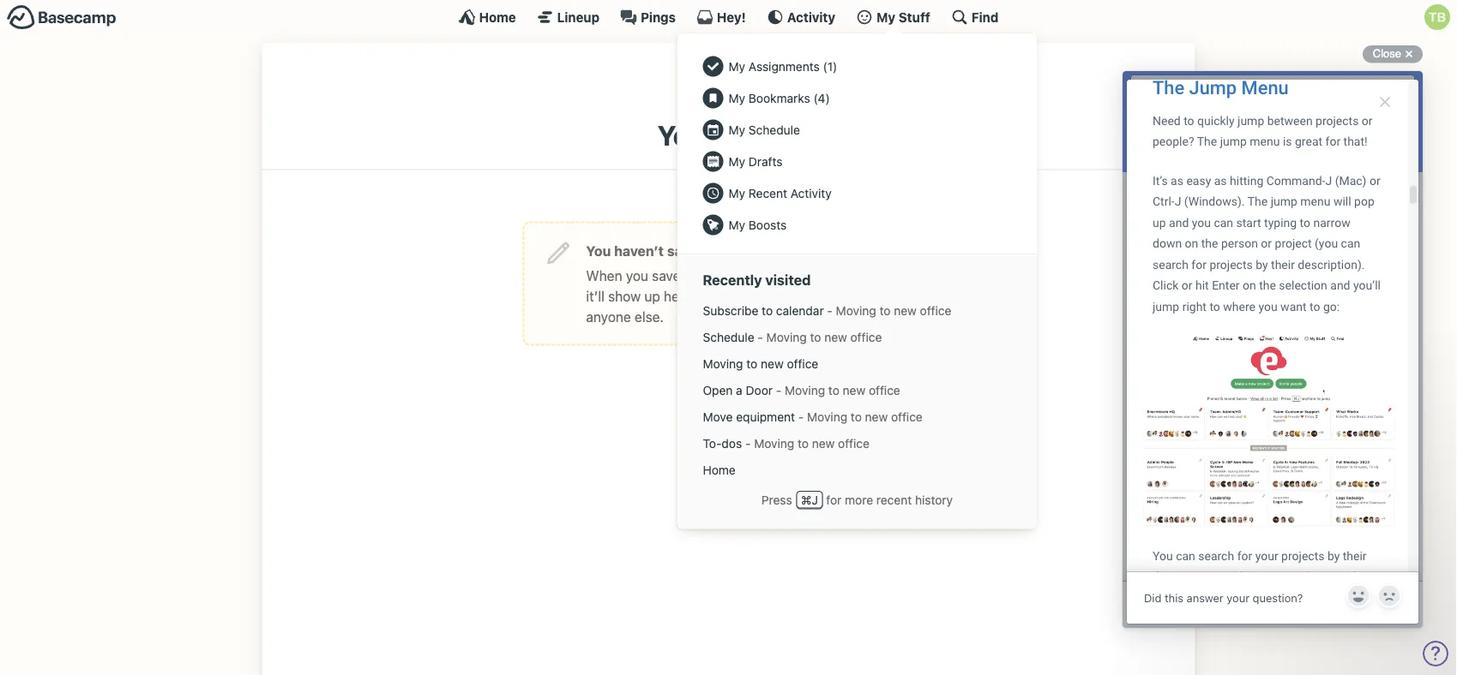 Task type: describe. For each thing, give the bounding box(es) containing it.
moving down as
[[836, 304, 876, 318]]

yet
[[780, 243, 801, 259]]

recently
[[703, 272, 762, 289]]

activity inside my stuff element
[[791, 186, 832, 200]]

1 horizontal spatial home link
[[694, 457, 1020, 484]]

or
[[754, 268, 767, 284]]

boosts
[[749, 218, 787, 232]]

(1)
[[823, 59, 837, 73]]

⌘ j for more recent history
[[801, 493, 953, 507]]

- right door
[[776, 384, 782, 398]]

show
[[608, 288, 641, 304]]

pings button
[[620, 9, 676, 26]]

bookmarks
[[749, 91, 810, 105]]

2 horizontal spatial a
[[855, 268, 862, 284]]

more
[[845, 493, 873, 507]]

my for my stuff
[[877, 9, 896, 24]]

- up the moving to new office
[[758, 330, 763, 344]]

you
[[626, 268, 648, 284]]

open
[[703, 384, 733, 398]]

haven't
[[614, 243, 664, 259]]

recent
[[749, 186, 787, 200]]

calendar
[[776, 304, 824, 318]]

a inside "element"
[[736, 384, 743, 398]]

assignments
[[749, 59, 820, 73]]

moving to new office link
[[694, 351, 1020, 378]]

move equipment - moving to new office
[[703, 410, 923, 424]]

0 horizontal spatial home
[[479, 9, 516, 24]]

visible
[[810, 288, 850, 304]]

schedule inside my stuff element
[[749, 123, 800, 137]]

my for my bookmarks (4)
[[729, 91, 745, 105]]

schedule inside recently visited pages element
[[703, 330, 754, 344]]

your inside "you haven't saved any drafts yet when you save a message or document as a draft, it'll show up here. your drafts aren't visible to anyone else."
[[699, 288, 727, 304]]

pings
[[641, 9, 676, 24]]

you
[[586, 243, 611, 259]]

(4)
[[814, 91, 830, 105]]

draft,
[[866, 268, 900, 284]]

my stuff button
[[856, 9, 931, 26]]

subscribe
[[703, 304, 759, 318]]

to down subscribe to calendar - moving to new office
[[810, 330, 821, 344]]

to inside "you haven't saved any drafts yet when you save a message or document as a draft, it'll show up here. your drafts aren't visible to anyone else."
[[853, 288, 866, 304]]

lineup
[[557, 9, 600, 24]]

new inside 'link'
[[761, 357, 784, 371]]

my for my boosts
[[729, 218, 745, 232]]

you haven't saved any drafts yet when you save a message or document as a draft, it'll show up here. your drafts aren't visible to anyone else.
[[586, 243, 900, 325]]

find
[[972, 9, 999, 24]]

saved
[[667, 243, 706, 259]]

home inside recently visited pages element
[[703, 463, 736, 477]]

0 vertical spatial activity
[[787, 9, 835, 24]]

moving down open a door - moving to new office
[[807, 410, 848, 424]]

to-
[[703, 437, 722, 451]]

cross small image
[[1399, 44, 1420, 64]]

activity link
[[767, 9, 835, 26]]

cross small image
[[1399, 44, 1420, 64]]

schedule - moving to new office
[[703, 330, 882, 344]]

to down move equipment - moving to new office
[[798, 437, 809, 451]]

when
[[586, 268, 622, 284]]

it'll
[[586, 288, 605, 304]]

moving down calendar
[[766, 330, 807, 344]]

0 horizontal spatial a
[[684, 268, 691, 284]]

close
[[1373, 47, 1402, 60]]



Task type: vqa. For each thing, say whether or not it's contained in the screenshot.
Next
no



Task type: locate. For each thing, give the bounding box(es) containing it.
a left door
[[736, 384, 743, 398]]

activity up (1)
[[787, 9, 835, 24]]

moving up open
[[703, 357, 743, 371]]

door
[[746, 384, 773, 398]]

your down message
[[699, 288, 727, 304]]

message
[[695, 268, 751, 284]]

document
[[771, 268, 834, 284]]

1 horizontal spatial a
[[736, 384, 743, 398]]

history
[[915, 493, 953, 507]]

drafts up or
[[737, 243, 777, 259]]

moving inside 'link'
[[703, 357, 743, 371]]

my assignments (1)
[[729, 59, 837, 73]]

my for my assignments (1)
[[729, 59, 745, 73]]

my boosts link
[[694, 209, 1020, 241]]

save
[[652, 268, 680, 284]]

home link left lineup 'link'
[[459, 9, 516, 26]]

my bookmarks (4)
[[729, 91, 830, 105]]

schedule
[[749, 123, 800, 137], [703, 330, 754, 344]]

moving
[[836, 304, 876, 318], [766, 330, 807, 344], [703, 357, 743, 371], [785, 384, 825, 398], [807, 410, 848, 424], [754, 437, 794, 451]]

1 vertical spatial home
[[703, 463, 736, 477]]

my stuff
[[877, 9, 931, 24]]

to inside moving to new office 'link'
[[747, 357, 758, 371]]

moving to new office
[[703, 357, 818, 371]]

drafts down my schedule
[[749, 154, 783, 169]]

home link
[[459, 9, 516, 26], [694, 457, 1020, 484]]

1 horizontal spatial home
[[703, 463, 736, 477]]

1 vertical spatial drafts
[[731, 288, 767, 304]]

0 vertical spatial schedule
[[749, 123, 800, 137]]

0 vertical spatial home
[[479, 9, 516, 24]]

my up any
[[729, 218, 745, 232]]

home left lineup 'link'
[[479, 9, 516, 24]]

equipment
[[736, 410, 795, 424]]

my recent activity
[[729, 186, 832, 200]]

0 horizontal spatial tim burton image
[[701, 60, 756, 115]]

1 vertical spatial your
[[699, 288, 727, 304]]

0 vertical spatial drafts
[[737, 243, 777, 259]]

moving up move equipment - moving to new office
[[785, 384, 825, 398]]

0 vertical spatial home link
[[459, 9, 516, 26]]

-
[[827, 304, 833, 318], [758, 330, 763, 344], [776, 384, 782, 398], [798, 410, 804, 424], [745, 437, 751, 451]]

tim burton image
[[1425, 4, 1450, 30], [701, 60, 756, 115]]

to-dos - moving to new office
[[703, 437, 870, 451]]

a right as
[[855, 268, 862, 284]]

to up move equipment - moving to new office
[[828, 384, 840, 398]]

my recent activity link
[[694, 178, 1020, 209]]

1 vertical spatial home link
[[694, 457, 1020, 484]]

0 vertical spatial tim burton image
[[1425, 4, 1450, 30]]

my up your drafts
[[729, 91, 745, 105]]

- down open a door - moving to new office
[[798, 410, 804, 424]]

dos
[[722, 437, 742, 451]]

move
[[703, 410, 733, 424]]

recently visited
[[703, 272, 811, 289]]

my up my drafts
[[729, 123, 745, 137]]

to down moving to new office 'link'
[[851, 410, 862, 424]]

schedule down 'subscribe'
[[703, 330, 754, 344]]

my for my schedule
[[729, 123, 745, 137]]

drafts for my drafts
[[749, 154, 783, 169]]

a
[[684, 268, 691, 284], [855, 268, 862, 284], [736, 384, 743, 398]]

for
[[826, 493, 842, 507]]

up
[[644, 288, 660, 304]]

my left recent
[[729, 186, 745, 200]]

0 vertical spatial your
[[658, 119, 715, 152]]

- right dos
[[745, 437, 751, 451]]

1 vertical spatial tim burton image
[[701, 60, 756, 115]]

my schedule
[[729, 123, 800, 137]]

office inside 'link'
[[787, 357, 818, 371]]

hey!
[[717, 9, 746, 24]]

schedule down my bookmarks (4)
[[749, 123, 800, 137]]

home
[[479, 9, 516, 24], [703, 463, 736, 477]]

my boosts
[[729, 218, 787, 232]]

recently visited pages element
[[694, 298, 1020, 484]]

my inside dropdown button
[[877, 9, 896, 24]]

a right save
[[684, 268, 691, 284]]

j
[[812, 493, 818, 507]]

to up door
[[747, 357, 758, 371]]

switch accounts image
[[7, 4, 117, 31]]

my drafts
[[729, 154, 783, 169]]

drafts up my drafts
[[721, 119, 800, 152]]

to down recently visited
[[762, 304, 773, 318]]

your left my schedule
[[658, 119, 715, 152]]

else.
[[635, 309, 664, 325]]

⌘
[[801, 493, 812, 507]]

office
[[920, 304, 952, 318], [850, 330, 882, 344], [787, 357, 818, 371], [869, 384, 900, 398], [891, 410, 923, 424], [838, 437, 870, 451]]

1 horizontal spatial tim burton image
[[1425, 4, 1450, 30]]

home down to-
[[703, 463, 736, 477]]

hey! button
[[696, 9, 746, 26]]

my drafts link
[[694, 146, 1020, 178]]

here.
[[664, 288, 695, 304]]

my left stuff
[[877, 9, 896, 24]]

my schedule link
[[694, 114, 1020, 146]]

home link up more
[[694, 457, 1020, 484]]

my stuff element
[[694, 51, 1020, 241]]

find button
[[951, 9, 999, 26]]

any
[[710, 243, 734, 259]]

activity right recent
[[791, 186, 832, 200]]

0 vertical spatial drafts
[[721, 119, 800, 152]]

1 vertical spatial drafts
[[749, 154, 783, 169]]

my for my drafts
[[729, 154, 745, 169]]

drafts inside my stuff element
[[749, 154, 783, 169]]

to
[[853, 288, 866, 304], [762, 304, 773, 318], [880, 304, 891, 318], [810, 330, 821, 344], [747, 357, 758, 371], [828, 384, 840, 398], [851, 410, 862, 424], [798, 437, 809, 451]]

1 vertical spatial activity
[[791, 186, 832, 200]]

main element
[[0, 0, 1457, 530]]

activity
[[787, 9, 835, 24], [791, 186, 832, 200]]

to right the visible
[[853, 288, 866, 304]]

new
[[894, 304, 917, 318], [824, 330, 847, 344], [761, 357, 784, 371], [843, 384, 866, 398], [865, 410, 888, 424], [812, 437, 835, 451]]

my left assignments
[[729, 59, 745, 73]]

moving down equipment
[[754, 437, 794, 451]]

anyone
[[586, 309, 631, 325]]

lineup link
[[537, 9, 600, 26]]

to down draft,
[[880, 304, 891, 318]]

- right calendar
[[827, 304, 833, 318]]

my
[[877, 9, 896, 24], [729, 59, 745, 73], [729, 91, 745, 105], [729, 123, 745, 137], [729, 154, 745, 169], [729, 186, 745, 200], [729, 218, 745, 232]]

my down your drafts
[[729, 154, 745, 169]]

close button
[[1363, 44, 1423, 64]]

0 horizontal spatial home link
[[459, 9, 516, 26]]

open a door - moving to new office
[[703, 384, 900, 398]]

drafts
[[721, 119, 800, 152], [749, 154, 783, 169]]

drafts for your drafts
[[721, 119, 800, 152]]

visited
[[766, 272, 811, 289]]

recent
[[876, 493, 912, 507]]

press
[[762, 493, 792, 507]]

as
[[837, 268, 852, 284]]

1 vertical spatial schedule
[[703, 330, 754, 344]]

drafts down or
[[731, 288, 767, 304]]

my inside "link"
[[729, 218, 745, 232]]

subscribe to calendar - moving to new office
[[703, 304, 952, 318]]

drafts
[[737, 243, 777, 259], [731, 288, 767, 304]]

aren't
[[771, 288, 807, 304]]

your drafts
[[658, 119, 800, 152]]

stuff
[[899, 9, 931, 24]]

my for my recent activity
[[729, 186, 745, 200]]

your
[[658, 119, 715, 152], [699, 288, 727, 304]]



